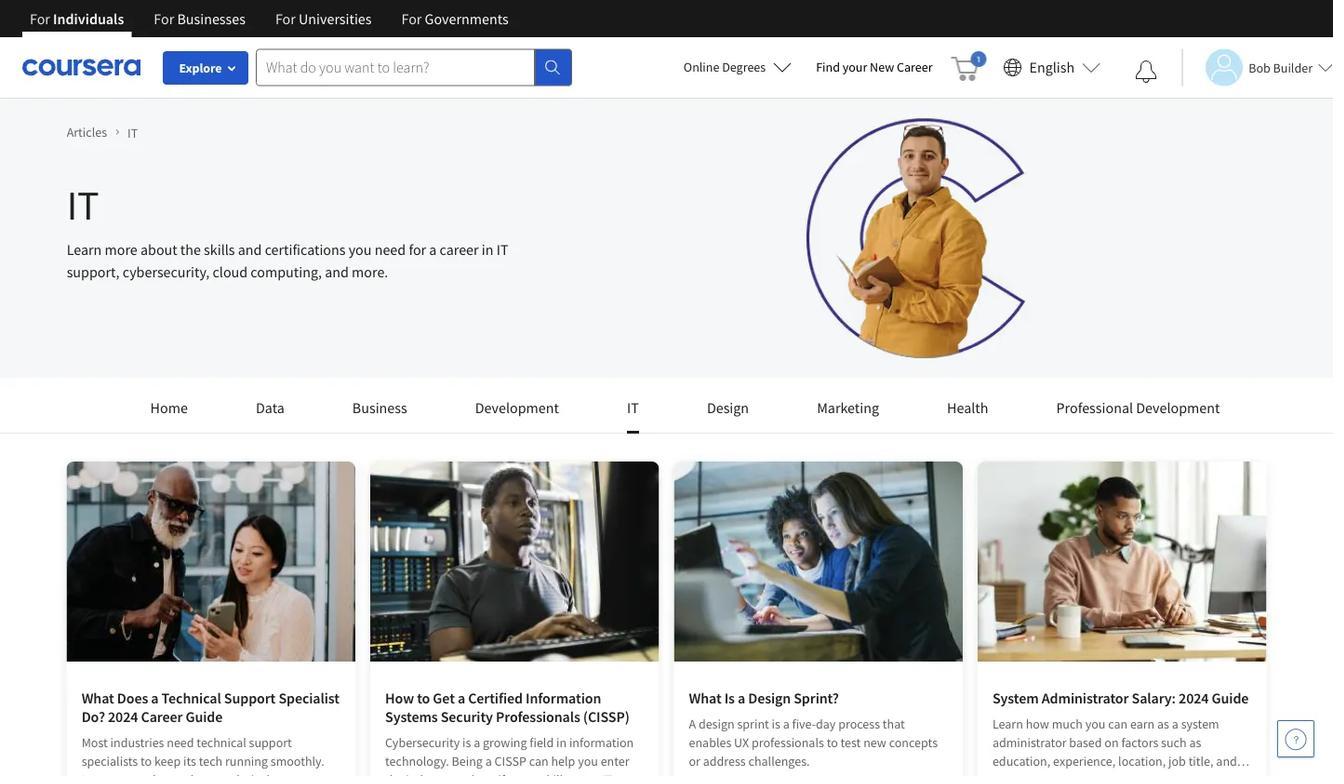 Task type: vqa. For each thing, say whether or not it's contained in the screenshot.


Task type: describe. For each thing, give the bounding box(es) containing it.
design link
[[707, 398, 749, 431]]

for individuals
[[30, 9, 124, 28]]

sprint
[[738, 716, 770, 733]]

professionals
[[496, 707, 581, 726]]

guide inside system administrator salary: 2024 guide learn how much you can earn as a system administrator based on factors such as education, experience, location, job title, and industry.
[[1212, 689, 1249, 707]]

and inside system administrator salary: 2024 guide learn how much you can earn as a system administrator based on factors such as education, experience, location, job title, and industry.
[[1217, 753, 1238, 770]]

system administrator salary: 2024 guide learn how much you can earn as a system administrator based on factors such as education, experience, location, job title, and industry.
[[993, 689, 1249, 776]]

that
[[883, 716, 905, 733]]

shopping cart: 1 item image
[[952, 51, 987, 81]]

education,
[[993, 753, 1051, 770]]

bob builder button
[[1182, 49, 1334, 86]]

professional development link
[[1057, 398, 1221, 431]]

technical
[[162, 689, 221, 707]]

banner navigation
[[15, 0, 524, 37]]

and up cloud
[[238, 240, 262, 259]]

five-
[[793, 716, 816, 733]]

title,
[[1189, 753, 1214, 770]]

the inside learn more about the skills and certifications you need for a career in it support, cybersecurity, cloud computing, and more.
[[180, 240, 201, 259]]

specialist
[[279, 689, 340, 707]]

1 horizontal spatial as
[[1158, 716, 1170, 733]]

system
[[993, 689, 1039, 707]]

health link
[[948, 398, 989, 431]]

day
[[816, 716, 836, 733]]

data link
[[256, 398, 285, 431]]

most
[[82, 734, 108, 751]]

1 development from the left
[[475, 398, 559, 417]]

being
[[452, 753, 483, 770]]

a right the get
[[458, 689, 465, 707]]

business link
[[353, 398, 407, 431]]

a inside learn more about the skills and certifications you need for a career in it support, cybersecurity, cloud computing, and more.
[[429, 240, 437, 259]]

technology.
[[385, 753, 449, 770]]

address
[[703, 753, 746, 770]]

individuals
[[53, 9, 124, 28]]

the inside how to get a certified information systems security professionals (cissp) cybersecurity is a growing field in information technology. being a cissp can help you enter the industry and certify your skills as an
[[385, 772, 403, 776]]

need inside learn more about the skills and certifications you need for a career in it support, cybersecurity, cloud computing, and more.
[[375, 240, 406, 259]]

information
[[526, 689, 602, 707]]

how
[[385, 689, 414, 707]]

industry
[[406, 772, 451, 776]]

more inside learn more about the skills and certifications you need for a career in it support, cybersecurity, cloud computing, and more.
[[105, 240, 138, 259]]

your inside how to get a certified information systems security professionals (cissp) cybersecurity is a growing field in information technology. being a cissp can help you enter the industry and certify your skills as an
[[514, 772, 539, 776]]

help
[[551, 753, 576, 770]]

do?
[[82, 707, 105, 726]]

help center image
[[1285, 728, 1308, 750]]

learn inside 'what does a technical support specialist do? 2024 career guide most industries need technical support specialists to keep its tech running smoothly. learn more about what a technical suppo'
[[82, 772, 112, 776]]

in inside learn more about the skills and certifications you need for a career in it support, cybersecurity, cloud computing, and more.
[[482, 240, 494, 259]]

[featured image] a pair of ux designers looks at a computer while working on their design sprint. image
[[674, 462, 963, 662]]

much
[[1052, 716, 1083, 733]]

new
[[870, 59, 895, 75]]

english button
[[996, 37, 1109, 98]]

what for do?
[[82, 689, 114, 707]]

professionals
[[752, 734, 825, 751]]

guide inside 'what does a technical support specialist do? 2024 career guide most industries need technical support specialists to keep its tech running smoothly. learn more about what a technical suppo'
[[186, 707, 223, 726]]

and inside how to get a certified information systems security professionals (cissp) cybersecurity is a growing field in information technology. being a cissp can help you enter the industry and certify your skills as an
[[454, 772, 475, 776]]

career inside 'what does a technical support specialist do? 2024 career guide most industries need technical support specialists to keep its tech running smoothly. learn more about what a technical suppo'
[[141, 707, 183, 726]]

certifications
[[265, 240, 346, 259]]

articles link
[[67, 123, 120, 142]]

support
[[224, 689, 276, 707]]

more inside 'what does a technical support specialist do? 2024 career guide most industries need technical support specialists to keep its tech running smoothly. learn more about what a technical suppo'
[[115, 772, 144, 776]]

smoothly.
[[271, 753, 324, 770]]

breadcrumbs navigation
[[63, 118, 571, 146]]

keep
[[154, 753, 181, 770]]

1 vertical spatial as
[[1190, 734, 1202, 751]]

tech
[[199, 753, 223, 770]]

certify
[[477, 772, 511, 776]]

a left five-
[[783, 716, 790, 733]]

What do you want to learn? text field
[[256, 49, 535, 86]]

find your new career link
[[807, 56, 942, 79]]

sprint?
[[794, 689, 839, 707]]

bob
[[1249, 59, 1271, 76]]

design inside what is a design sprint? a design sprint is a five-day process that enables ux professionals to test new concepts or address challenges.
[[749, 689, 791, 707]]

information
[[570, 734, 634, 751]]

on
[[1105, 734, 1119, 751]]

articles
[[67, 124, 107, 141]]

online
[[684, 59, 720, 75]]

get
[[433, 689, 455, 707]]

and left more. on the top left of the page
[[325, 262, 349, 281]]

home
[[150, 398, 188, 417]]

for for governments
[[402, 9, 422, 28]]

2024 inside system administrator salary: 2024 guide learn how much you can earn as a system administrator based on factors such as education, experience, location, job title, and industry.
[[1179, 689, 1210, 707]]

support
[[249, 734, 292, 751]]

enter
[[601, 753, 630, 770]]

a
[[689, 716, 696, 733]]

a up certify
[[486, 753, 492, 770]]

cybersecurity,
[[123, 262, 210, 281]]

administrator
[[1042, 689, 1129, 707]]

more.
[[352, 262, 388, 281]]

is inside what is a design sprint? a design sprint is a five-day process that enables ux professionals to test new concepts or address challenges.
[[772, 716, 781, 733]]

it hero banner image image
[[777, 99, 1057, 378]]

2024 inside 'what does a technical support specialist do? 2024 career guide most industries need technical support specialists to keep its tech running smoothly. learn more about what a technical suppo'
[[108, 707, 138, 726]]

[featured image] a cybersecurity analyst sits at their desk and studies for the cissp certification exam. image
[[371, 462, 659, 662]]

experience,
[[1054, 753, 1116, 770]]

can inside system administrator salary: 2024 guide learn how much you can earn as a system administrator based on factors such as education, experience, location, job title, and industry.
[[1109, 716, 1128, 733]]

explore
[[179, 60, 222, 76]]

test
[[841, 734, 861, 751]]

such
[[1162, 734, 1187, 751]]

0 vertical spatial technical
[[197, 734, 246, 751]]

security
[[441, 707, 493, 726]]

learn inside system administrator salary: 2024 guide learn how much you can earn as a system administrator based on factors such as education, experience, location, job title, and industry.
[[993, 716, 1024, 733]]



Task type: locate. For each thing, give the bounding box(es) containing it.
how to get a certified information systems security professionals (cissp) cybersecurity is a growing field in information technology. being a cissp can help you enter the industry and certify your skills as an 
[[385, 689, 634, 776]]

4 for from the left
[[402, 9, 422, 28]]

1 horizontal spatial you
[[578, 753, 598, 770]]

the down technology. at the left bottom
[[385, 772, 403, 776]]

1 horizontal spatial your
[[843, 59, 868, 75]]

1 vertical spatial in
[[557, 734, 567, 751]]

1 horizontal spatial guide
[[1212, 689, 1249, 707]]

you
[[349, 240, 372, 259], [1086, 716, 1106, 733], [578, 753, 598, 770]]

is up the being
[[463, 734, 471, 751]]

technical down running
[[220, 772, 270, 776]]

2 horizontal spatial to
[[827, 734, 838, 751]]

1 vertical spatial the
[[385, 772, 403, 776]]

1 vertical spatial can
[[529, 753, 549, 770]]

running
[[225, 753, 268, 770]]

what does a technical support specialist do? 2024 career guide most industries need technical support specialists to keep its tech running smoothly. learn more about what a technical suppo
[[82, 689, 340, 776]]

professional development
[[1057, 398, 1221, 417]]

online degrees button
[[669, 47, 807, 87]]

what
[[181, 772, 208, 776]]

find
[[816, 59, 840, 75]]

for left universities
[[275, 9, 296, 28]]

governments
[[425, 9, 509, 28]]

health
[[948, 398, 989, 417]]

to left test
[[827, 734, 838, 751]]

specialists
[[82, 753, 138, 770]]

about down the keep
[[146, 772, 179, 776]]

as down system
[[1190, 734, 1202, 751]]

for left individuals
[[30, 9, 50, 28]]

skills inside learn more about the skills and certifications you need for a career in it support, cybersecurity, cloud computing, and more.
[[204, 240, 235, 259]]

learn
[[67, 240, 102, 259], [993, 716, 1024, 733], [82, 772, 112, 776]]

based
[[1070, 734, 1103, 751]]

can up on
[[1109, 716, 1128, 733]]

a up such
[[1173, 716, 1179, 733]]

learn inside learn more about the skills and certifications you need for a career in it support, cybersecurity, cloud computing, and more.
[[67, 240, 102, 259]]

skills inside how to get a certified information systems security professionals (cissp) cybersecurity is a growing field in information technology. being a cissp can help you enter the industry and certify your skills as an
[[541, 772, 569, 776]]

career up the industries
[[141, 707, 183, 726]]

a right is
[[738, 689, 746, 707]]

0 vertical spatial is
[[772, 716, 781, 733]]

what
[[82, 689, 114, 707], [689, 689, 722, 707]]

1 horizontal spatial to
[[417, 689, 430, 707]]

0 vertical spatial your
[[843, 59, 868, 75]]

0 horizontal spatial your
[[514, 772, 539, 776]]

it
[[128, 124, 138, 141], [67, 179, 99, 230], [497, 240, 509, 259], [627, 398, 639, 417]]

professional
[[1057, 398, 1134, 417]]

can down field
[[529, 753, 549, 770]]

to inside how to get a certified information systems security professionals (cissp) cybersecurity is a growing field in information technology. being a cissp can help you enter the industry and certify your skills as an
[[417, 689, 430, 707]]

2024 up the industries
[[108, 707, 138, 726]]

your down cissp
[[514, 772, 539, 776]]

0 vertical spatial you
[[349, 240, 372, 259]]

2 vertical spatial learn
[[82, 772, 112, 776]]

1 horizontal spatial development
[[1137, 398, 1221, 417]]

does
[[117, 689, 148, 707]]

1 horizontal spatial the
[[385, 772, 403, 776]]

systems
[[385, 707, 438, 726]]

1 vertical spatial is
[[463, 734, 471, 751]]

a
[[429, 240, 437, 259], [151, 689, 159, 707], [458, 689, 465, 707], [738, 689, 746, 707], [783, 716, 790, 733], [1173, 716, 1179, 733], [474, 734, 481, 751], [486, 753, 492, 770], [211, 772, 218, 776]]

industries
[[110, 734, 164, 751]]

1 vertical spatial need
[[167, 734, 194, 751]]

0 horizontal spatial the
[[180, 240, 201, 259]]

learn up support,
[[67, 240, 102, 259]]

career
[[440, 240, 479, 259]]

0 horizontal spatial need
[[167, 734, 194, 751]]

businesses
[[177, 9, 246, 28]]

1 horizontal spatial in
[[557, 734, 567, 751]]

1 horizontal spatial need
[[375, 240, 406, 259]]

1 what from the left
[[82, 689, 114, 707]]

data
[[256, 398, 285, 417]]

0 vertical spatial need
[[375, 240, 406, 259]]

0 horizontal spatial is
[[463, 734, 471, 751]]

its
[[183, 753, 196, 770]]

about inside 'what does a technical support specialist do? 2024 career guide most industries need technical support specialists to keep its tech running smoothly. learn more about what a technical suppo'
[[146, 772, 179, 776]]

0 vertical spatial to
[[417, 689, 430, 707]]

1 vertical spatial you
[[1086, 716, 1106, 733]]

0 horizontal spatial you
[[349, 240, 372, 259]]

a up the being
[[474, 734, 481, 751]]

career right 'new'
[[897, 59, 933, 75]]

degrees
[[722, 59, 766, 75]]

show notifications image
[[1136, 61, 1158, 83]]

0 vertical spatial the
[[180, 240, 201, 259]]

new
[[864, 734, 887, 751]]

system
[[1182, 716, 1220, 733]]

english
[[1030, 58, 1075, 77]]

your right the find
[[843, 59, 868, 75]]

you inside learn more about the skills and certifications you need for a career in it support, cybersecurity, cloud computing, and more.
[[349, 240, 372, 259]]

process
[[839, 716, 881, 733]]

salary:
[[1132, 689, 1176, 707]]

1 horizontal spatial career
[[897, 59, 933, 75]]

need inside 'what does a technical support specialist do? 2024 career guide most industries need technical support specialists to keep its tech running smoothly. learn more about what a technical suppo'
[[167, 734, 194, 751]]

you up an
[[578, 753, 598, 770]]

0 vertical spatial more
[[105, 240, 138, 259]]

administrator
[[993, 734, 1067, 751]]

0 horizontal spatial to
[[141, 753, 152, 770]]

for up what do you want to learn? text field
[[402, 9, 422, 28]]

learn down system
[[993, 716, 1024, 733]]

0 vertical spatial about
[[141, 240, 177, 259]]

industry.
[[993, 772, 1041, 776]]

guide up system
[[1212, 689, 1249, 707]]

need left for
[[375, 240, 406, 259]]

learn down specialists
[[82, 772, 112, 776]]

what left is
[[689, 689, 722, 707]]

as left an
[[571, 772, 583, 776]]

0 horizontal spatial skills
[[204, 240, 235, 259]]

1 vertical spatial learn
[[993, 716, 1024, 733]]

1 vertical spatial technical
[[220, 772, 270, 776]]

a right for
[[429, 240, 437, 259]]

builder
[[1274, 59, 1313, 76]]

what inside 'what does a technical support specialist do? 2024 career guide most industries need technical support specialists to keep its tech running smoothly. learn more about what a technical suppo'
[[82, 689, 114, 707]]

[featured image] a system administrator is in front of their computer on their desk, researching new jobs and system administrator salaries. image
[[978, 462, 1267, 662]]

1 horizontal spatial skills
[[541, 772, 569, 776]]

factors
[[1122, 734, 1159, 751]]

can
[[1109, 716, 1128, 733], [529, 753, 549, 770]]

in right career
[[482, 240, 494, 259]]

for left businesses
[[154, 9, 174, 28]]

what is a design sprint? a design sprint is a five-day process that enables ux professionals to test new concepts or address challenges.
[[689, 689, 938, 770]]

in up help
[[557, 734, 567, 751]]

marketing link
[[817, 398, 880, 431]]

bob builder
[[1249, 59, 1313, 76]]

0 vertical spatial learn
[[67, 240, 102, 259]]

3 for from the left
[[275, 9, 296, 28]]

to inside 'what does a technical support specialist do? 2024 career guide most industries need technical support specialists to keep its tech running smoothly. learn more about what a technical suppo'
[[141, 753, 152, 770]]

1 vertical spatial design
[[749, 689, 791, 707]]

0 horizontal spatial development
[[475, 398, 559, 417]]

[featured image] two technical support specialists are talking to one another. image
[[67, 462, 356, 662]]

for universities
[[275, 9, 372, 28]]

skills
[[204, 240, 235, 259], [541, 772, 569, 776]]

what for design
[[689, 689, 722, 707]]

is inside how to get a certified information systems security professionals (cissp) cybersecurity is a growing field in information technology. being a cissp can help you enter the industry and certify your skills as an
[[463, 734, 471, 751]]

2 vertical spatial as
[[571, 772, 583, 776]]

0 horizontal spatial can
[[529, 753, 549, 770]]

0 horizontal spatial as
[[571, 772, 583, 776]]

earn
[[1131, 716, 1155, 733]]

for for individuals
[[30, 9, 50, 28]]

2 for from the left
[[154, 9, 174, 28]]

0 vertical spatial design
[[707, 398, 749, 417]]

for businesses
[[154, 9, 246, 28]]

1 horizontal spatial 2024
[[1179, 689, 1210, 707]]

0 horizontal spatial in
[[482, 240, 494, 259]]

it inside breadcrumbs navigation
[[128, 124, 138, 141]]

1 vertical spatial to
[[827, 734, 838, 751]]

is
[[772, 716, 781, 733], [463, 734, 471, 751]]

as inside how to get a certified information systems security professionals (cissp) cybersecurity is a growing field in information technology. being a cissp can help you enter the industry and certify your skills as an
[[571, 772, 583, 776]]

how
[[1026, 716, 1050, 733]]

1 for from the left
[[30, 9, 50, 28]]

job
[[1169, 753, 1187, 770]]

2 horizontal spatial you
[[1086, 716, 1106, 733]]

more
[[105, 240, 138, 259], [115, 772, 144, 776]]

to down the industries
[[141, 753, 152, 770]]

0 horizontal spatial career
[[141, 707, 183, 726]]

marketing
[[817, 398, 880, 417]]

cloud
[[213, 262, 248, 281]]

skills down help
[[541, 772, 569, 776]]

online degrees
[[684, 59, 766, 75]]

0 vertical spatial in
[[482, 240, 494, 259]]

0 vertical spatial skills
[[204, 240, 235, 259]]

1 horizontal spatial can
[[1109, 716, 1128, 733]]

an
[[586, 772, 600, 776]]

2 vertical spatial you
[[578, 753, 598, 770]]

coursera image
[[22, 52, 141, 82]]

it inside learn more about the skills and certifications you need for a career in it support, cybersecurity, cloud computing, and more.
[[497, 240, 509, 259]]

skills up cloud
[[204, 240, 235, 259]]

cissp
[[495, 753, 527, 770]]

career inside 'link'
[[897, 59, 933, 75]]

you inside system administrator salary: 2024 guide learn how much you can earn as a system administrator based on factors such as education, experience, location, job title, and industry.
[[1086, 716, 1106, 733]]

0 horizontal spatial 2024
[[108, 707, 138, 726]]

None search field
[[256, 49, 572, 86]]

enables
[[689, 734, 732, 751]]

0 horizontal spatial guide
[[186, 707, 223, 726]]

you up more. on the top left of the page
[[349, 240, 372, 259]]

for for businesses
[[154, 9, 174, 28]]

2 development from the left
[[1137, 398, 1221, 417]]

it link
[[627, 398, 639, 434]]

cybersecurity
[[385, 734, 460, 751]]

the
[[180, 240, 201, 259], [385, 772, 403, 776]]

and down the being
[[454, 772, 475, 776]]

what left does
[[82, 689, 114, 707]]

to
[[417, 689, 430, 707], [827, 734, 838, 751], [141, 753, 152, 770]]

1 vertical spatial about
[[146, 772, 179, 776]]

computing,
[[251, 262, 322, 281]]

more up support,
[[105, 240, 138, 259]]

what inside what is a design sprint? a design sprint is a five-day process that enables ux professionals to test new concepts or address challenges.
[[689, 689, 722, 707]]

more down specialists
[[115, 772, 144, 776]]

2024
[[1179, 689, 1210, 707], [108, 707, 138, 726]]

1 horizontal spatial is
[[772, 716, 781, 733]]

2 horizontal spatial as
[[1190, 734, 1202, 751]]

for for universities
[[275, 9, 296, 28]]

1 vertical spatial more
[[115, 772, 144, 776]]

a down tech
[[211, 772, 218, 776]]

in inside how to get a certified information systems security professionals (cissp) cybersecurity is a growing field in information technology. being a cissp can help you enter the industry and certify your skills as an
[[557, 734, 567, 751]]

1 horizontal spatial what
[[689, 689, 722, 707]]

is up professionals
[[772, 716, 781, 733]]

for governments
[[402, 9, 509, 28]]

and right title, at right bottom
[[1217, 753, 1238, 770]]

0 vertical spatial career
[[897, 59, 933, 75]]

(cissp)
[[583, 707, 630, 726]]

1 vertical spatial your
[[514, 772, 539, 776]]

0 vertical spatial can
[[1109, 716, 1128, 733]]

can inside how to get a certified information systems security professionals (cissp) cybersecurity is a growing field in information technology. being a cissp can help you enter the industry and certify your skills as an
[[529, 753, 549, 770]]

you inside how to get a certified information systems security professionals (cissp) cybersecurity is a growing field in information technology. being a cissp can help you enter the industry and certify your skills as an
[[578, 753, 598, 770]]

about inside learn more about the skills and certifications you need for a career in it support, cybersecurity, cloud computing, and more.
[[141, 240, 177, 259]]

0 vertical spatial as
[[1158, 716, 1170, 733]]

1 vertical spatial career
[[141, 707, 183, 726]]

concepts
[[890, 734, 938, 751]]

you up based
[[1086, 716, 1106, 733]]

to left the get
[[417, 689, 430, 707]]

a inside system administrator salary: 2024 guide learn how much you can earn as a system administrator based on factors such as education, experience, location, job title, and industry.
[[1173, 716, 1179, 733]]

technical up tech
[[197, 734, 246, 751]]

a right does
[[151, 689, 159, 707]]

challenges.
[[749, 753, 810, 770]]

home link
[[150, 398, 188, 431]]

2024 up system
[[1179, 689, 1210, 707]]

guide up tech
[[186, 707, 223, 726]]

learn more about the skills and certifications you need for a career in it support, cybersecurity, cloud computing, and more.
[[67, 240, 509, 281]]

your inside find your new career 'link'
[[843, 59, 868, 75]]

development link
[[475, 398, 559, 431]]

the up the cybersecurity,
[[180, 240, 201, 259]]

as right 'earn'
[[1158, 716, 1170, 733]]

2 vertical spatial to
[[141, 753, 152, 770]]

design
[[699, 716, 735, 733]]

universities
[[299, 9, 372, 28]]

growing
[[483, 734, 527, 751]]

2 what from the left
[[689, 689, 722, 707]]

to inside what is a design sprint? a design sprint is a five-day process that enables ux professionals to test new concepts or address challenges.
[[827, 734, 838, 751]]

or
[[689, 753, 701, 770]]

field
[[530, 734, 554, 751]]

about up the cybersecurity,
[[141, 240, 177, 259]]

need up "its" at the bottom left of page
[[167, 734, 194, 751]]

0 horizontal spatial what
[[82, 689, 114, 707]]

1 vertical spatial skills
[[541, 772, 569, 776]]



